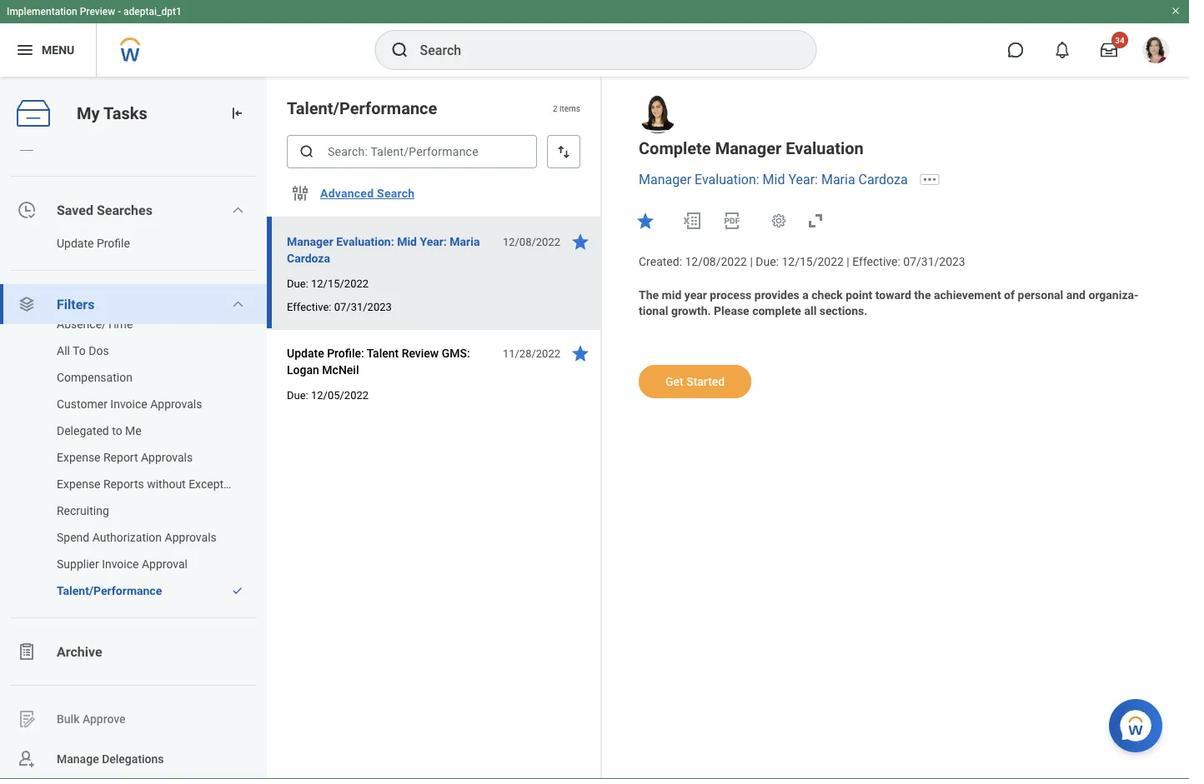 Task type: locate. For each thing, give the bounding box(es) containing it.
clipboard image
[[17, 133, 37, 153], [17, 642, 37, 662]]

0 vertical spatial year:
[[788, 172, 818, 188]]

manager evaluation: mid year: maria cardoza
[[639, 172, 908, 188], [287, 235, 480, 265]]

close environment banner image
[[1171, 6, 1181, 16]]

1 horizontal spatial update
[[287, 346, 324, 360]]

list containing absence/time
[[0, 311, 267, 605]]

approvals up without
[[141, 451, 193, 464]]

0 vertical spatial 07/31/2023
[[903, 255, 965, 269]]

manager evaluation: mid year: maria cardoza inside button
[[287, 235, 480, 265]]

created:
[[639, 255, 682, 269]]

due: up effective: 07/31/2023
[[287, 277, 308, 290]]

| up process
[[750, 255, 753, 269]]

0 vertical spatial clipboard image
[[17, 133, 37, 153]]

notifications large image
[[1054, 42, 1071, 58]]

implementation
[[7, 6, 77, 18]]

0 vertical spatial invoice
[[110, 397, 147, 411]]

12/08/2022 inside item list element
[[503, 236, 560, 248]]

2 clipboard image from the top
[[17, 642, 37, 662]]

12/15/2022 up a
[[782, 255, 844, 269]]

2 expense from the top
[[57, 477, 101, 491]]

the
[[639, 288, 659, 302]]

expense inside expense reports without exceptions button
[[57, 477, 101, 491]]

evaluation: down complete manager evaluation
[[695, 172, 759, 188]]

to
[[73, 344, 86, 358]]

approvals up the 'approval'
[[165, 531, 217, 544]]

report
[[103, 451, 138, 464]]

delegated to me
[[57, 424, 142, 438]]

1 vertical spatial due:
[[287, 277, 308, 290]]

1 vertical spatial evaluation:
[[336, 235, 394, 248]]

0 horizontal spatial |
[[750, 255, 753, 269]]

update inside update profile: talent review gms: logan mcneil
[[287, 346, 324, 360]]

expense reports without exceptions
[[57, 477, 245, 491]]

tional
[[639, 288, 1139, 318]]

approvals down compensation button
[[150, 397, 202, 411]]

invoice for supplier
[[102, 557, 139, 571]]

expense inside expense report approvals button
[[57, 451, 101, 464]]

0 vertical spatial talent/performance
[[287, 98, 437, 118]]

manager down complete
[[639, 172, 691, 188]]

effective:
[[852, 255, 900, 269], [287, 301, 331, 313]]

1 horizontal spatial manager
[[639, 172, 691, 188]]

1 horizontal spatial talent/performance
[[287, 98, 437, 118]]

1 list from the top
[[0, 123, 267, 780]]

expense report approvals
[[57, 451, 193, 464]]

0 horizontal spatial manager
[[287, 235, 333, 248]]

1 horizontal spatial maria
[[821, 172, 855, 188]]

| up the "point"
[[847, 255, 849, 269]]

0 horizontal spatial year:
[[420, 235, 447, 248]]

0 horizontal spatial 12/15/2022
[[311, 277, 369, 290]]

user plus image
[[17, 750, 37, 770]]

clipboard image left "archive"
[[17, 642, 37, 662]]

manager up manager evaluation: mid year: maria cardoza link
[[715, 138, 782, 158]]

0 vertical spatial manager evaluation: mid year: maria cardoza
[[639, 172, 908, 188]]

manage delegations link
[[0, 740, 267, 780]]

2 vertical spatial due:
[[287, 389, 308, 401]]

1 vertical spatial expense
[[57, 477, 101, 491]]

0 horizontal spatial mid
[[397, 235, 417, 248]]

12/08/2022
[[503, 236, 560, 248], [685, 255, 747, 269]]

update inside button
[[57, 236, 94, 250]]

personal
[[1018, 288, 1063, 302]]

menu button
[[0, 23, 96, 77]]

cardoza up the due: 12/15/2022 at the top of the page
[[287, 251, 330, 265]]

1 vertical spatial cardoza
[[287, 251, 330, 265]]

0 vertical spatial effective:
[[852, 255, 900, 269]]

1 horizontal spatial |
[[847, 255, 849, 269]]

0 vertical spatial manager
[[715, 138, 782, 158]]

authorization
[[92, 531, 162, 544]]

2 list from the top
[[0, 311, 267, 605]]

tasks
[[103, 103, 147, 123]]

due: up provides
[[756, 255, 779, 269]]

invoice down spend authorization approvals button
[[102, 557, 139, 571]]

evaluation
[[786, 138, 864, 158]]

update up logan
[[287, 346, 324, 360]]

chevron down image
[[231, 203, 245, 217]]

talent/performance down supplier invoice approval
[[57, 584, 162, 598]]

advanced
[[320, 187, 374, 200]]

0 horizontal spatial talent/performance
[[57, 584, 162, 598]]

export to excel image
[[682, 211, 702, 231]]

07/31/2023 inside item list element
[[334, 301, 392, 313]]

approvals
[[150, 397, 202, 411], [141, 451, 193, 464], [165, 531, 217, 544]]

1 vertical spatial 12/08/2022
[[685, 255, 747, 269]]

year:
[[788, 172, 818, 188], [420, 235, 447, 248]]

list
[[0, 123, 267, 780], [0, 311, 267, 605]]

cardoza down evaluation
[[858, 172, 908, 188]]

mid
[[763, 172, 785, 188], [397, 235, 417, 248]]

approvals for expense report approvals
[[141, 451, 193, 464]]

bulk approve
[[57, 713, 126, 726]]

1 expense from the top
[[57, 451, 101, 464]]

maria
[[821, 172, 855, 188], [450, 235, 480, 248]]

1 clipboard image from the top
[[17, 133, 37, 153]]

approvals for spend authorization approvals
[[165, 531, 217, 544]]

provides
[[754, 288, 799, 302]]

delegated to me button
[[0, 418, 250, 444]]

1 vertical spatial manager
[[639, 172, 691, 188]]

filters
[[57, 296, 95, 312]]

clipboard image up clock check image
[[17, 133, 37, 153]]

a
[[802, 288, 809, 302]]

approvals inside expense report approvals button
[[141, 451, 193, 464]]

update for update profile: talent review gms: logan mcneil
[[287, 346, 324, 360]]

due: 12/05/2022
[[287, 389, 369, 401]]

organiza
[[1089, 288, 1139, 302]]

0 horizontal spatial manager evaluation: mid year: maria cardoza
[[287, 235, 480, 265]]

and
[[1066, 288, 1086, 302]]

star image
[[635, 211, 655, 231], [570, 232, 590, 252], [570, 344, 590, 364]]

12/15/2022 inside item list element
[[311, 277, 369, 290]]

0 vertical spatial approvals
[[150, 397, 202, 411]]

year: down advanced search button
[[420, 235, 447, 248]]

approvals inside customer invoice approvals button
[[150, 397, 202, 411]]

expense down delegated
[[57, 451, 101, 464]]

absence/time
[[57, 317, 133, 331]]

2 vertical spatial approvals
[[165, 531, 217, 544]]

0 vertical spatial maria
[[821, 172, 855, 188]]

exceptions
[[189, 477, 245, 491]]

mid down complete manager evaluation
[[763, 172, 785, 188]]

2
[[553, 103, 558, 113]]

0 horizontal spatial 12/08/2022
[[503, 236, 560, 248]]

1 vertical spatial update
[[287, 346, 324, 360]]

complete manager evaluation
[[639, 138, 864, 158]]

0 horizontal spatial 07/31/2023
[[334, 301, 392, 313]]

effective: down the due: 12/15/2022 at the top of the page
[[287, 301, 331, 313]]

1 horizontal spatial evaluation:
[[695, 172, 759, 188]]

justify image
[[15, 40, 35, 60]]

saved
[[57, 202, 93, 218]]

1 vertical spatial maria
[[450, 235, 480, 248]]

manager
[[715, 138, 782, 158], [639, 172, 691, 188], [287, 235, 333, 248]]

1 vertical spatial manager evaluation: mid year: maria cardoza
[[287, 235, 480, 265]]

adeptai_dpt1
[[123, 6, 182, 18]]

0 horizontal spatial effective:
[[287, 301, 331, 313]]

recruiting
[[57, 504, 109, 518]]

07/31/2023
[[903, 255, 965, 269], [334, 301, 392, 313]]

clock check image
[[17, 200, 37, 220]]

menu banner
[[0, 0, 1189, 77]]

update down saved
[[57, 236, 94, 250]]

dos
[[89, 344, 109, 358]]

manager inside button
[[287, 235, 333, 248]]

evaluation: down advanced search
[[336, 235, 394, 248]]

07/31/2023 down the due: 12/15/2022 at the top of the page
[[334, 301, 392, 313]]

1 horizontal spatial cardoza
[[858, 172, 908, 188]]

talent/performance up 'search: talent/performance' text box
[[287, 98, 437, 118]]

invoice
[[110, 397, 147, 411], [102, 557, 139, 571]]

achievement
[[934, 288, 1001, 302]]

search image
[[299, 143, 315, 160]]

due:
[[756, 255, 779, 269], [287, 277, 308, 290], [287, 389, 308, 401]]

effective: up toward
[[852, 255, 900, 269]]

0 vertical spatial expense
[[57, 451, 101, 464]]

supplier
[[57, 557, 99, 571]]

1 horizontal spatial 07/31/2023
[[903, 255, 965, 269]]

manager evaluation: mid year: maria cardoza down search
[[287, 235, 480, 265]]

item list element
[[267, 77, 602, 780]]

customer invoice approvals
[[57, 397, 202, 411]]

1 vertical spatial mid
[[397, 235, 417, 248]]

archive
[[57, 644, 102, 660]]

12/05/2022
[[311, 389, 369, 401]]

to
[[112, 424, 122, 438]]

supplier invoice approval
[[57, 557, 188, 571]]

expense for expense report approvals
[[57, 451, 101, 464]]

process
[[710, 288, 752, 302]]

spend authorization approvals button
[[0, 524, 250, 551]]

the
[[914, 288, 931, 302]]

the mid year process provides a check point toward the achievement of personal and organiza tional growth. please complete all sections.
[[639, 288, 1139, 318]]

clipboard image inside 'archive' button
[[17, 642, 37, 662]]

archive button
[[0, 632, 267, 672]]

1 vertical spatial 12/15/2022
[[311, 277, 369, 290]]

1 horizontal spatial 12/15/2022
[[782, 255, 844, 269]]

mid down search
[[397, 235, 417, 248]]

expense up "recruiting"
[[57, 477, 101, 491]]

created: 12/08/2022 | due: 12/15/2022 | effective: 07/31/2023
[[639, 255, 965, 269]]

effective: inside item list element
[[287, 301, 331, 313]]

0 vertical spatial 12/08/2022
[[503, 236, 560, 248]]

invoice down compensation button
[[110, 397, 147, 411]]

1 vertical spatial invoice
[[102, 557, 139, 571]]

1 horizontal spatial effective:
[[852, 255, 900, 269]]

my tasks
[[77, 103, 147, 123]]

2 vertical spatial manager
[[287, 235, 333, 248]]

talent/performance inside button
[[57, 584, 162, 598]]

1 vertical spatial year:
[[420, 235, 447, 248]]

0 horizontal spatial cardoza
[[287, 251, 330, 265]]

34
[[1115, 35, 1125, 45]]

11/28/2022
[[503, 347, 560, 360]]

effective: 07/31/2023
[[287, 301, 392, 313]]

07/31/2023 up the in the right of the page
[[903, 255, 965, 269]]

0 horizontal spatial update
[[57, 236, 94, 250]]

manager up the due: 12/15/2022 at the top of the page
[[287, 235, 333, 248]]

approvals inside spend authorization approvals button
[[165, 531, 217, 544]]

supplier invoice approval button
[[0, 551, 250, 578]]

12/15/2022 up effective: 07/31/2023
[[311, 277, 369, 290]]

0 vertical spatial update
[[57, 236, 94, 250]]

spend
[[57, 531, 89, 544]]

1 vertical spatial approvals
[[141, 451, 193, 464]]

1 vertical spatial talent/performance
[[57, 584, 162, 598]]

0 vertical spatial mid
[[763, 172, 785, 188]]

1 vertical spatial effective:
[[287, 301, 331, 313]]

0 horizontal spatial evaluation:
[[336, 235, 394, 248]]

1 vertical spatial 07/31/2023
[[334, 301, 392, 313]]

0 vertical spatial cardoza
[[858, 172, 908, 188]]

filters button
[[0, 284, 267, 324]]

manager evaluation: mid year: maria cardoza down complete manager evaluation
[[639, 172, 908, 188]]

1 horizontal spatial mid
[[763, 172, 785, 188]]

delegated
[[57, 424, 109, 438]]

1 horizontal spatial year:
[[788, 172, 818, 188]]

chevron down image
[[231, 298, 245, 311]]

1 vertical spatial star image
[[570, 232, 590, 252]]

star image for gms:
[[570, 344, 590, 364]]

2 vertical spatial star image
[[570, 344, 590, 364]]

year: down evaluation
[[788, 172, 818, 188]]

1 vertical spatial clipboard image
[[17, 642, 37, 662]]

due: down logan
[[287, 389, 308, 401]]

0 horizontal spatial maria
[[450, 235, 480, 248]]

12/15/2022
[[782, 255, 844, 269], [311, 277, 369, 290]]



Task type: describe. For each thing, give the bounding box(es) containing it.
complete
[[639, 138, 711, 158]]

search
[[377, 187, 415, 200]]

advanced search button
[[314, 177, 421, 210]]

get
[[665, 375, 683, 389]]

2 items
[[553, 103, 580, 113]]

preview
[[80, 6, 115, 18]]

due: 12/15/2022
[[287, 277, 369, 290]]

talent
[[367, 346, 399, 360]]

advanced search
[[320, 187, 415, 200]]

please
[[714, 304, 749, 318]]

search image
[[390, 40, 410, 60]]

without
[[147, 477, 186, 491]]

approve
[[83, 713, 126, 726]]

of
[[1004, 288, 1015, 302]]

implementation preview -   adeptai_dpt1
[[7, 6, 182, 18]]

me
[[125, 424, 142, 438]]

recruiting button
[[0, 498, 250, 524]]

mcneil
[[322, 363, 359, 377]]

1 horizontal spatial manager evaluation: mid year: maria cardoza
[[639, 172, 908, 188]]

Search: Talent/Performance text field
[[287, 135, 537, 168]]

my tasks element
[[0, 77, 267, 780]]

year: inside button
[[420, 235, 447, 248]]

due: for update profile: talent review gms: logan mcneil
[[287, 389, 308, 401]]

sections.
[[820, 304, 868, 318]]

customer
[[57, 397, 107, 411]]

check
[[812, 288, 843, 302]]

gms:
[[442, 346, 470, 360]]

items
[[560, 103, 580, 113]]

cardoza inside button
[[287, 251, 330, 265]]

review
[[402, 346, 439, 360]]

0 vertical spatial 12/15/2022
[[782, 255, 844, 269]]

update profile: talent review gms: logan mcneil
[[287, 346, 470, 377]]

list containing saved searches
[[0, 123, 267, 780]]

0 vertical spatial evaluation:
[[695, 172, 759, 188]]

started
[[686, 375, 725, 389]]

configure image
[[290, 183, 310, 203]]

spend authorization approvals
[[57, 531, 217, 544]]

expense for expense reports without exceptions
[[57, 477, 101, 491]]

-
[[118, 6, 121, 18]]

mid
[[662, 288, 681, 302]]

perspective image
[[17, 294, 37, 314]]

1 | from the left
[[750, 255, 753, 269]]

transformation import image
[[228, 105, 245, 122]]

talent/performance inside item list element
[[287, 98, 437, 118]]

evaluation: inside manager evaluation: mid year: maria cardoza
[[336, 235, 394, 248]]

update profile: talent review gms: logan mcneil button
[[287, 344, 494, 380]]

update for update profile
[[57, 236, 94, 250]]

talent/performance button
[[0, 578, 223, 605]]

inbox large image
[[1101, 42, 1117, 58]]

view printable version (pdf) image
[[722, 211, 742, 231]]

employee's photo (maria cardoza) image
[[639, 95, 677, 133]]

update profile button
[[0, 230, 250, 257]]

expense reports without exceptions button
[[0, 471, 250, 498]]

manage delegations
[[57, 753, 164, 766]]

logan
[[287, 363, 319, 377]]

point
[[846, 288, 872, 302]]

approval
[[142, 557, 188, 571]]

0 vertical spatial due:
[[756, 255, 779, 269]]

fullscreen image
[[805, 211, 825, 231]]

approvals for customer invoice approvals
[[150, 397, 202, 411]]

menu
[[42, 43, 74, 57]]

0 vertical spatial star image
[[635, 211, 655, 231]]

profile logan mcneil image
[[1142, 37, 1169, 67]]

toward
[[875, 288, 911, 302]]

reports
[[103, 477, 144, 491]]

compensation
[[57, 371, 132, 384]]

rename image
[[17, 710, 37, 730]]

sort image
[[555, 143, 572, 160]]

manager evaluation: mid year: maria cardoza button
[[287, 232, 494, 268]]

invoice for customer
[[110, 397, 147, 411]]

growth.
[[671, 304, 711, 318]]

all to dos button
[[0, 338, 250, 364]]

delegations
[[102, 753, 164, 766]]

manager evaluation: mid year: maria cardoza link
[[639, 172, 908, 188]]

2 horizontal spatial manager
[[715, 138, 782, 158]]

saved searches
[[57, 202, 152, 218]]

gear image
[[770, 212, 787, 229]]

get started
[[665, 375, 725, 389]]

check image
[[232, 585, 243, 597]]

customer invoice approvals button
[[0, 391, 250, 418]]

saved searches button
[[0, 190, 267, 230]]

searches
[[97, 202, 152, 218]]

2 | from the left
[[847, 255, 849, 269]]

absence/time button
[[0, 311, 250, 338]]

year
[[684, 288, 707, 302]]

34 button
[[1091, 32, 1128, 68]]

all
[[57, 344, 70, 358]]

profile:
[[327, 346, 364, 360]]

due: for manager evaluation: mid year: maria cardoza
[[287, 277, 308, 290]]

expense report approvals button
[[0, 444, 250, 471]]

1 horizontal spatial 12/08/2022
[[685, 255, 747, 269]]

profile
[[97, 236, 130, 250]]

Search Workday  search field
[[420, 32, 782, 68]]

get started button
[[639, 365, 751, 399]]

mid inside manager evaluation: mid year: maria cardoza button
[[397, 235, 417, 248]]

bulk approve link
[[0, 700, 267, 740]]

complete all
[[752, 304, 817, 318]]

maria inside button
[[450, 235, 480, 248]]

my
[[77, 103, 100, 123]]

star image for maria
[[570, 232, 590, 252]]

all to dos
[[57, 344, 109, 358]]



Task type: vqa. For each thing, say whether or not it's contained in the screenshot.
the 'Change Selection' image
no



